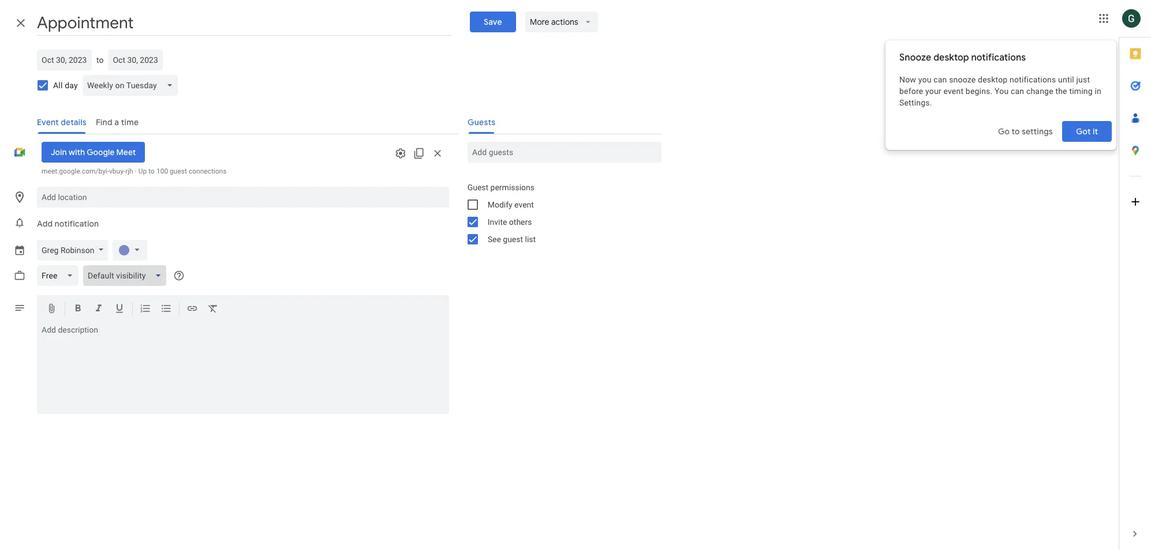 Task type: locate. For each thing, give the bounding box(es) containing it.
0 horizontal spatial event
[[514, 200, 534, 210]]

modify
[[488, 200, 512, 210]]

formatting options toolbar
[[37, 296, 449, 323]]

to right up
[[149, 167, 155, 175]]

notifications up now you can snooze desktop notifications until just before your event begins. you can change the timing in settings.
[[971, 52, 1026, 63]]

notifications up change
[[1010, 75, 1056, 84]]

join
[[51, 147, 67, 158]]

to
[[96, 55, 104, 65], [149, 167, 155, 175]]

snooze
[[949, 75, 976, 84]]

you
[[995, 87, 1009, 96]]

event inside now you can snooze desktop notifications until just before your event begins. you can change the timing in settings.
[[943, 87, 964, 96]]

event up others
[[514, 200, 534, 210]]

google
[[87, 147, 114, 158]]

desktop inside heading
[[934, 52, 969, 63]]

desktop
[[934, 52, 969, 63], [978, 75, 1008, 84]]

modify event
[[488, 200, 534, 210]]

1 vertical spatial desktop
[[978, 75, 1008, 84]]

0 vertical spatial notifications
[[971, 52, 1026, 63]]

day
[[65, 81, 78, 90]]

event
[[943, 87, 964, 96], [514, 200, 534, 210]]

all
[[53, 81, 63, 90]]

can
[[934, 75, 947, 84], [1011, 87, 1024, 96]]

bulleted list image
[[160, 303, 172, 316]]

snooze desktop notifications heading
[[899, 51, 1103, 65]]

1 horizontal spatial event
[[943, 87, 964, 96]]

End date text field
[[113, 53, 158, 67]]

guest
[[170, 167, 187, 175], [503, 235, 523, 244]]

to right start date text field
[[96, 55, 104, 65]]

0 vertical spatial desktop
[[934, 52, 969, 63]]

guest permissions
[[467, 183, 535, 192]]

1 vertical spatial guest
[[503, 235, 523, 244]]

in
[[1095, 87, 1101, 96]]

more
[[530, 17, 549, 27]]

Title text field
[[37, 10, 452, 36]]

invite others
[[488, 218, 532, 227]]

0 horizontal spatial guest
[[170, 167, 187, 175]]

1 vertical spatial event
[[514, 200, 534, 210]]

snooze desktop notifications
[[899, 52, 1026, 63]]

1 horizontal spatial desktop
[[978, 75, 1008, 84]]

robinson
[[61, 246, 94, 255]]

Guests text field
[[472, 142, 657, 163]]

tab list
[[1119, 38, 1151, 518]]

1 horizontal spatial can
[[1011, 87, 1024, 96]]

rjh
[[125, 167, 133, 175]]

group
[[458, 179, 661, 248]]

1 horizontal spatial to
[[149, 167, 155, 175]]

connections
[[189, 167, 227, 175]]

you
[[918, 75, 931, 84]]

guest right 100 at the top left of page
[[170, 167, 187, 175]]

save button
[[470, 12, 516, 32]]

italic image
[[93, 303, 104, 316]]

notifications
[[971, 52, 1026, 63], [1010, 75, 1056, 84]]

notifications inside now you can snooze desktop notifications until just before your event begins. you can change the timing in settings.
[[1010, 75, 1056, 84]]

meet
[[116, 147, 136, 158]]

·
[[135, 167, 137, 175]]

event inside group
[[514, 200, 534, 210]]

can up your
[[934, 75, 947, 84]]

0 horizontal spatial desktop
[[934, 52, 969, 63]]

Start date text field
[[42, 53, 87, 67]]

event down snooze
[[943, 87, 964, 96]]

list
[[525, 235, 536, 244]]

1 vertical spatial notifications
[[1010, 75, 1056, 84]]

0 horizontal spatial to
[[96, 55, 104, 65]]

can right you
[[1011, 87, 1024, 96]]

0 vertical spatial can
[[934, 75, 947, 84]]

0 vertical spatial event
[[943, 87, 964, 96]]

all day
[[53, 81, 78, 90]]

join with google meet
[[51, 147, 136, 158]]

remove formatting image
[[207, 303, 219, 316]]

None field
[[82, 75, 182, 96], [37, 266, 83, 286], [83, 266, 171, 286], [82, 75, 182, 96], [37, 266, 83, 286], [83, 266, 171, 286]]

1 horizontal spatial guest
[[503, 235, 523, 244]]

desktop up you
[[978, 75, 1008, 84]]

meet.google.com/byi-
[[42, 167, 109, 175]]

desktop up snooze
[[934, 52, 969, 63]]

guest left 'list'
[[503, 235, 523, 244]]



Task type: describe. For each thing, give the bounding box(es) containing it.
vbuy-
[[109, 167, 125, 175]]

greg robinson
[[42, 246, 94, 255]]

meet.google.com/byi-vbuy-rjh · up to 100 guest connections
[[42, 167, 227, 175]]

1 vertical spatial to
[[149, 167, 155, 175]]

1 vertical spatial can
[[1011, 87, 1024, 96]]

change
[[1026, 87, 1053, 96]]

0 vertical spatial guest
[[170, 167, 187, 175]]

snooze desktop notifications alert dialog
[[886, 40, 1116, 150]]

see guest list
[[488, 235, 536, 244]]

save
[[484, 17, 502, 27]]

add
[[37, 219, 53, 229]]

settings.
[[899, 98, 932, 107]]

greg
[[42, 246, 59, 255]]

just
[[1076, 75, 1090, 84]]

100
[[156, 167, 168, 175]]

Location text field
[[42, 187, 444, 208]]

more actions arrow_drop_down
[[530, 17, 593, 27]]

0 vertical spatial to
[[96, 55, 104, 65]]

numbered list image
[[140, 303, 151, 316]]

join with google meet link
[[42, 142, 145, 163]]

arrow_drop_down
[[583, 17, 593, 27]]

group containing guest permissions
[[458, 179, 661, 248]]

now you can snooze desktop notifications until just before your event begins. you can change the timing in settings.
[[899, 75, 1101, 107]]

up
[[138, 167, 147, 175]]

timing
[[1069, 87, 1093, 96]]

others
[[509, 218, 532, 227]]

invite
[[488, 218, 507, 227]]

actions
[[551, 17, 578, 27]]

add notification
[[37, 219, 99, 229]]

before
[[899, 87, 923, 96]]

guest inside group
[[503, 235, 523, 244]]

notifications inside heading
[[971, 52, 1026, 63]]

add notification button
[[32, 210, 104, 238]]

bold image
[[72, 303, 84, 316]]

until
[[1058, 75, 1074, 84]]

underline image
[[114, 303, 125, 316]]

guest
[[467, 183, 488, 192]]

Description text field
[[37, 326, 449, 412]]

your
[[925, 87, 941, 96]]

now
[[899, 75, 916, 84]]

see
[[488, 235, 501, 244]]

notification
[[55, 219, 99, 229]]

with
[[69, 147, 85, 158]]

begins.
[[966, 87, 993, 96]]

desktop inside now you can snooze desktop notifications until just before your event begins. you can change the timing in settings.
[[978, 75, 1008, 84]]

snooze
[[899, 52, 931, 63]]

permissions
[[490, 183, 535, 192]]

the
[[1055, 87, 1067, 96]]

0 horizontal spatial can
[[934, 75, 947, 84]]

insert link image
[[186, 303, 198, 316]]



Task type: vqa. For each thing, say whether or not it's contained in the screenshot.
the Snooze desktop notifications
yes



